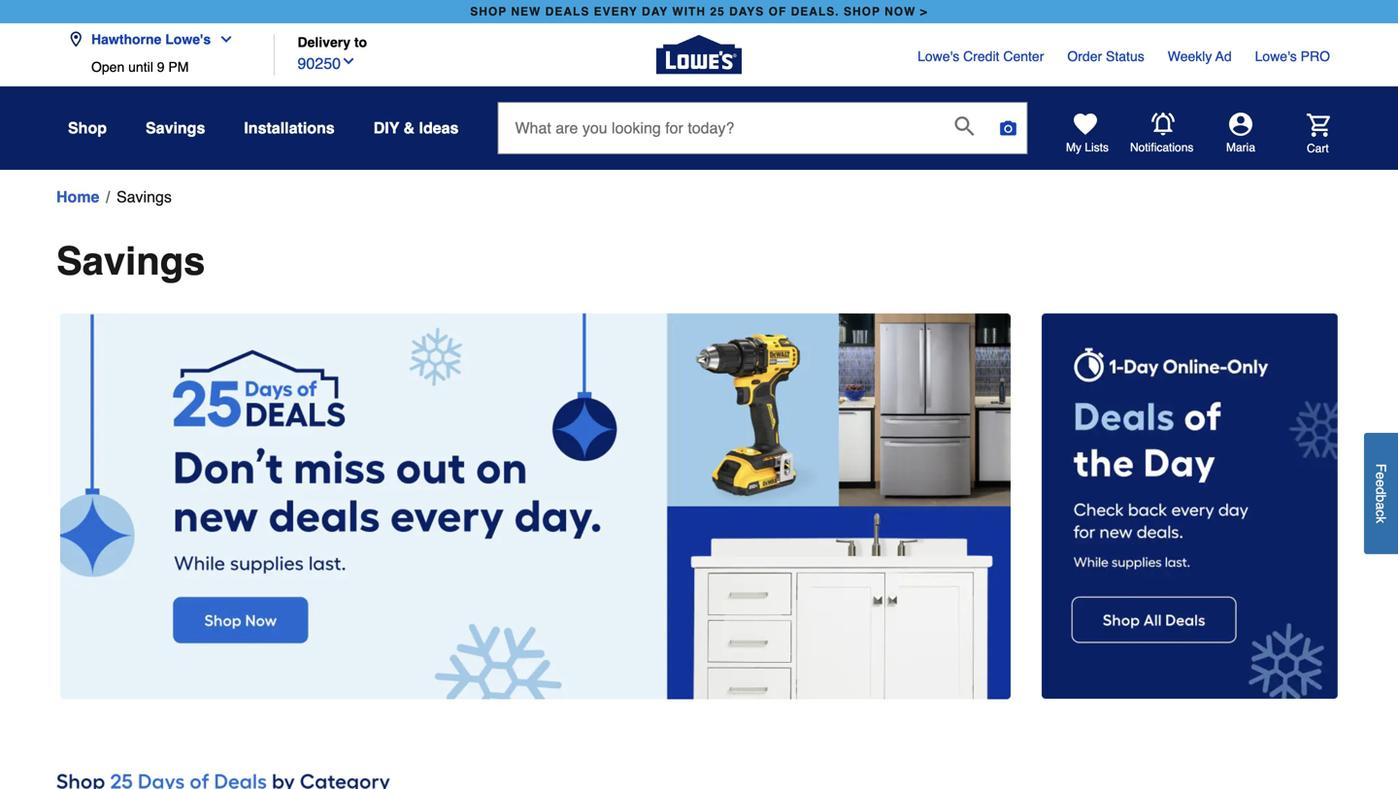 Task type: describe. For each thing, give the bounding box(es) containing it.
open until 9 pm
[[91, 59, 189, 75]]

lists
[[1085, 141, 1109, 154]]

2 e from the top
[[1374, 480, 1389, 487]]

90250
[[298, 54, 341, 72]]

ideas
[[419, 119, 459, 137]]

now
[[885, 5, 916, 18]]

until
[[128, 59, 153, 75]]

25 days of deals. don't miss out on new deals every day. while supplies last. image
[[60, 314, 1011, 700]]

my lists
[[1066, 141, 1109, 154]]

chevron down image
[[211, 32, 234, 47]]

shop new deals every day with 25 days of deals. shop now >
[[470, 5, 928, 18]]

savings for savings button
[[146, 119, 205, 137]]

status
[[1106, 49, 1145, 64]]

>
[[921, 5, 928, 18]]

weekly ad link
[[1168, 47, 1232, 66]]

90250 button
[[298, 50, 356, 75]]

weekly
[[1168, 49, 1213, 64]]

lowe's home improvement notification center image
[[1152, 113, 1175, 136]]

d
[[1374, 487, 1389, 495]]

hawthorne lowe's
[[91, 32, 211, 47]]

notifications
[[1131, 141, 1194, 154]]

lowe's for lowe's pro
[[1256, 49, 1297, 64]]

2 vertical spatial savings
[[56, 239, 205, 284]]

Search Query text field
[[499, 103, 940, 153]]

lowe's pro link
[[1256, 47, 1331, 66]]

lowe's credit center link
[[918, 47, 1044, 66]]

shop button
[[68, 111, 107, 146]]

diy & ideas
[[374, 119, 459, 137]]

9
[[157, 59, 165, 75]]

lowe's credit center
[[918, 49, 1044, 64]]

diy & ideas button
[[374, 111, 459, 146]]

savings button
[[146, 111, 205, 146]]

deals
[[546, 5, 590, 18]]

savings link
[[117, 186, 172, 209]]

order
[[1068, 49, 1103, 64]]

home
[[56, 188, 100, 206]]

maria button
[[1195, 113, 1288, 155]]

open
[[91, 59, 125, 75]]

25
[[710, 5, 725, 18]]

chevron down image
[[341, 53, 356, 69]]

every
[[594, 5, 638, 18]]

new
[[511, 5, 541, 18]]

hawthorne lowe's button
[[68, 20, 242, 59]]

my
[[1066, 141, 1082, 154]]

shop 25 days of deals by category. image
[[56, 766, 1342, 790]]

b
[[1374, 495, 1389, 502]]

shop new deals every day with 25 days of deals. shop now > link
[[466, 0, 932, 23]]

order status
[[1068, 49, 1145, 64]]

deals.
[[791, 5, 840, 18]]

home link
[[56, 186, 100, 209]]



Task type: vqa. For each thing, say whether or not it's contained in the screenshot.
Drills
no



Task type: locate. For each thing, give the bounding box(es) containing it.
0 horizontal spatial shop
[[470, 5, 507, 18]]

weekly ad
[[1168, 49, 1232, 64]]

lowe's home improvement lists image
[[1074, 113, 1098, 136]]

shop
[[470, 5, 507, 18], [844, 5, 881, 18]]

installations
[[244, 119, 335, 137]]

center
[[1004, 49, 1044, 64]]

c
[[1374, 510, 1389, 517]]

day
[[642, 5, 668, 18]]

savings down savings link
[[56, 239, 205, 284]]

shop
[[68, 119, 107, 137]]

2 shop from the left
[[844, 5, 881, 18]]

&
[[404, 119, 415, 137]]

f e e d b a c k button
[[1365, 433, 1399, 554]]

credit
[[964, 49, 1000, 64]]

lowe's left the pro
[[1256, 49, 1297, 64]]

hawthorne
[[91, 32, 162, 47]]

lowe's inside 'button'
[[165, 32, 211, 47]]

delivery
[[298, 34, 351, 50]]

lowe's pro
[[1256, 49, 1331, 64]]

lowe's left credit
[[918, 49, 960, 64]]

e
[[1374, 472, 1389, 480], [1374, 480, 1389, 487]]

location image
[[68, 32, 84, 47]]

0 horizontal spatial lowe's
[[165, 32, 211, 47]]

cart
[[1307, 142, 1329, 155]]

k
[[1374, 517, 1389, 524]]

savings right home
[[117, 188, 172, 206]]

days
[[730, 5, 765, 18]]

1-day online-only deals of the day. check every day for new deals. while supplies last. image
[[1042, 314, 1338, 700]]

lowe's home improvement cart image
[[1307, 113, 1331, 137]]

savings down pm
[[146, 119, 205, 137]]

e up "b"
[[1374, 480, 1389, 487]]

ad
[[1216, 49, 1232, 64]]

f e e d b a c k
[[1374, 464, 1389, 524]]

a
[[1374, 502, 1389, 510]]

1 horizontal spatial lowe's
[[918, 49, 960, 64]]

pm
[[168, 59, 189, 75]]

1 e from the top
[[1374, 472, 1389, 480]]

maria
[[1227, 141, 1256, 154]]

f
[[1374, 464, 1389, 472]]

search image
[[955, 117, 975, 136]]

None search field
[[498, 102, 1028, 172]]

cart button
[[1280, 113, 1331, 156]]

pro
[[1301, 49, 1331, 64]]

diy
[[374, 119, 399, 137]]

lowe's for lowe's credit center
[[918, 49, 960, 64]]

2 horizontal spatial lowe's
[[1256, 49, 1297, 64]]

savings
[[146, 119, 205, 137], [117, 188, 172, 206], [56, 239, 205, 284]]

1 shop from the left
[[470, 5, 507, 18]]

to
[[354, 34, 367, 50]]

delivery to
[[298, 34, 367, 50]]

1 vertical spatial savings
[[117, 188, 172, 206]]

lowe's
[[165, 32, 211, 47], [918, 49, 960, 64], [1256, 49, 1297, 64]]

with
[[673, 5, 706, 18]]

of
[[769, 5, 787, 18]]

savings for savings link
[[117, 188, 172, 206]]

installations button
[[244, 111, 335, 146]]

0 vertical spatial savings
[[146, 119, 205, 137]]

lowe's home improvement logo image
[[657, 12, 742, 98]]

camera image
[[999, 118, 1018, 138]]

1 horizontal spatial shop
[[844, 5, 881, 18]]

lowe's up pm
[[165, 32, 211, 47]]

order status link
[[1068, 47, 1145, 66]]

e up the d
[[1374, 472, 1389, 480]]

shop left new
[[470, 5, 507, 18]]

shop left now
[[844, 5, 881, 18]]

my lists link
[[1066, 113, 1109, 155]]



